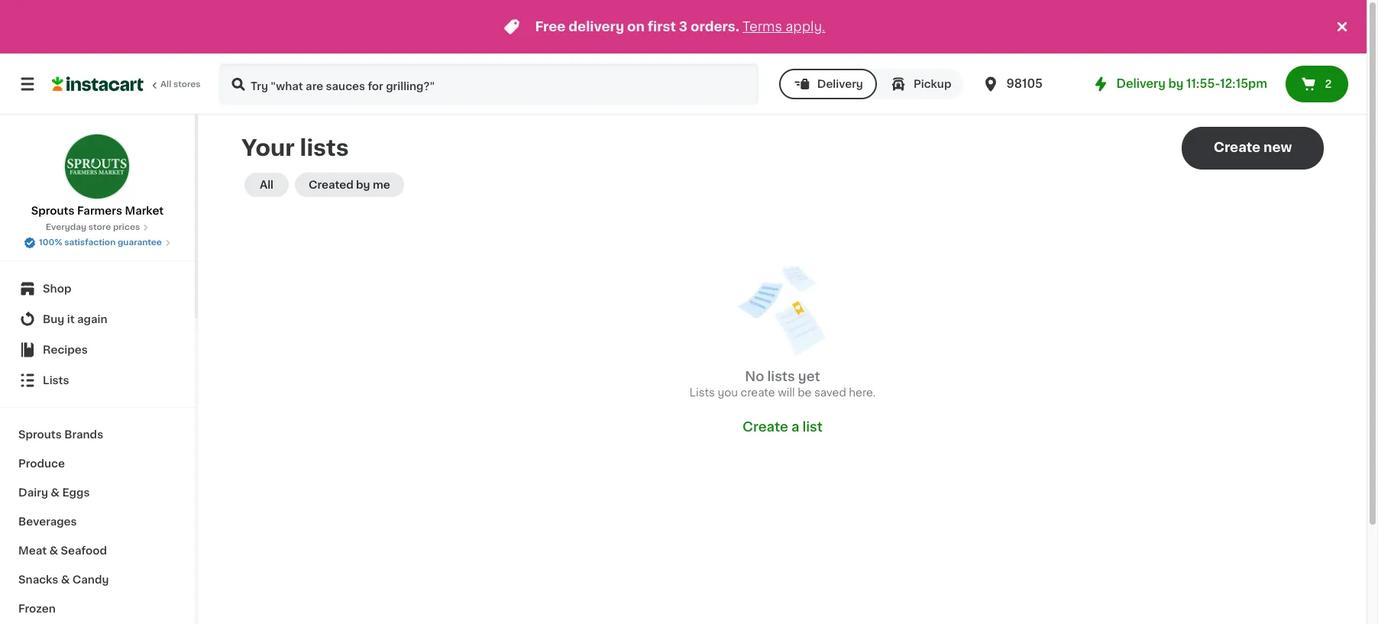 Task type: vqa. For each thing, say whether or not it's contained in the screenshot.
Create new button
yes



Task type: locate. For each thing, give the bounding box(es) containing it.
pickup
[[914, 79, 952, 89]]

delivery button
[[779, 69, 877, 99]]

sprouts brands link
[[9, 420, 186, 449]]

sprouts up produce
[[18, 430, 62, 440]]

dairy & eggs link
[[9, 479, 186, 508]]

terms
[[743, 21, 783, 33]]

limited time offer region
[[0, 0, 1334, 54]]

sprouts up everyday
[[31, 206, 75, 216]]

& for snacks
[[61, 575, 70, 586]]

recipes link
[[9, 335, 186, 365]]

all button
[[245, 173, 289, 197]]

sprouts inside sprouts farmers market link
[[31, 206, 75, 216]]

0 horizontal spatial lists
[[43, 375, 69, 386]]

& left candy
[[61, 575, 70, 586]]

frozen link
[[9, 595, 186, 624]]

0 horizontal spatial lists
[[300, 137, 349, 159]]

create new button
[[1183, 127, 1325, 170]]

delivery inside delivery by 11:55-12:15pm link
[[1117, 78, 1166, 89]]

1 vertical spatial &
[[49, 546, 58, 556]]

beverages
[[18, 517, 77, 527]]

delivery by 11:55-12:15pm link
[[1093, 75, 1268, 93]]

1 vertical spatial sprouts
[[18, 430, 62, 440]]

0 vertical spatial all
[[161, 80, 171, 89]]

buy
[[43, 314, 64, 325]]

delivery down apply.
[[818, 79, 864, 89]]

2 vertical spatial &
[[61, 575, 70, 586]]

create left 'a'
[[743, 421, 789, 433]]

by
[[1169, 78, 1184, 89], [356, 180, 370, 190]]

orders.
[[691, 21, 740, 33]]

create left new at top
[[1214, 141, 1261, 154]]

delivery left 11:55-
[[1117, 78, 1166, 89]]

0 vertical spatial sprouts
[[31, 206, 75, 216]]

1 vertical spatial lists
[[690, 388, 715, 398]]

1 horizontal spatial lists
[[690, 388, 715, 398]]

meat
[[18, 546, 47, 556]]

create
[[1214, 141, 1261, 154], [743, 421, 789, 433]]

create inside create a list link
[[743, 421, 789, 433]]

0 vertical spatial lists
[[43, 375, 69, 386]]

0 horizontal spatial by
[[356, 180, 370, 190]]

by left me
[[356, 180, 370, 190]]

seafood
[[61, 546, 107, 556]]

snacks
[[18, 575, 58, 586]]

dairy
[[18, 488, 48, 498]]

lists up will
[[768, 371, 795, 383]]

sprouts brands
[[18, 430, 103, 440]]

will
[[778, 388, 795, 398]]

lists
[[300, 137, 349, 159], [768, 371, 795, 383]]

sprouts
[[31, 206, 75, 216], [18, 430, 62, 440]]

12:15pm
[[1221, 78, 1268, 89]]

& inside meat & seafood link
[[49, 546, 58, 556]]

free
[[535, 21, 566, 33]]

1 vertical spatial create
[[743, 421, 789, 433]]

& right meat
[[49, 546, 58, 556]]

by left 11:55-
[[1169, 78, 1184, 89]]

no
[[746, 371, 765, 383]]

everyday store prices link
[[46, 222, 149, 234]]

1 vertical spatial lists
[[768, 371, 795, 383]]

2
[[1326, 79, 1333, 89]]

meat & seafood link
[[9, 537, 186, 566]]

delivery for delivery
[[818, 79, 864, 89]]

sprouts inside sprouts brands link
[[18, 430, 62, 440]]

service type group
[[779, 69, 964, 99]]

0 vertical spatial create
[[1214, 141, 1261, 154]]

saved
[[815, 388, 847, 398]]

0 horizontal spatial all
[[161, 80, 171, 89]]

frozen
[[18, 604, 56, 615]]

1 horizontal spatial all
[[260, 180, 274, 190]]

satisfaction
[[64, 238, 116, 247]]

lists inside no lists yet lists you create will be saved here.
[[690, 388, 715, 398]]

1 vertical spatial by
[[356, 180, 370, 190]]

1 horizontal spatial delivery
[[1117, 78, 1166, 89]]

guarantee
[[118, 238, 162, 247]]

create new
[[1214, 141, 1293, 154]]

dairy & eggs
[[18, 488, 90, 498]]

candy
[[72, 575, 109, 586]]

lists up the created
[[300, 137, 349, 159]]

1 horizontal spatial create
[[1214, 141, 1261, 154]]

1 horizontal spatial by
[[1169, 78, 1184, 89]]

all stores link
[[52, 63, 202, 105]]

create inside 'create new' button
[[1214, 141, 1261, 154]]

created by me button
[[295, 173, 404, 197]]

lists for your
[[300, 137, 349, 159]]

produce link
[[9, 449, 186, 479]]

0 horizontal spatial delivery
[[818, 79, 864, 89]]

0 vertical spatial lists
[[300, 137, 349, 159]]

3
[[679, 21, 688, 33]]

lists left you at the right bottom of the page
[[690, 388, 715, 398]]

everyday
[[46, 223, 86, 232]]

all down the your
[[260, 180, 274, 190]]

all left stores
[[161, 80, 171, 89]]

&
[[51, 488, 60, 498], [49, 546, 58, 556], [61, 575, 70, 586]]

0 horizontal spatial create
[[743, 421, 789, 433]]

delivery inside 'delivery' button
[[818, 79, 864, 89]]

lists
[[43, 375, 69, 386], [690, 388, 715, 398]]

everyday store prices
[[46, 223, 140, 232]]

delivery by 11:55-12:15pm
[[1117, 78, 1268, 89]]

by inside button
[[356, 180, 370, 190]]

on
[[628, 21, 645, 33]]

2 button
[[1286, 66, 1349, 102]]

create for create new
[[1214, 141, 1261, 154]]

& inside dairy & eggs link
[[51, 488, 60, 498]]

lists inside no lists yet lists you create will be saved here.
[[768, 371, 795, 383]]

eggs
[[62, 488, 90, 498]]

& left eggs
[[51, 488, 60, 498]]

1 vertical spatial all
[[260, 180, 274, 190]]

created by me
[[309, 180, 390, 190]]

a
[[792, 421, 800, 433]]

lists down recipes
[[43, 375, 69, 386]]

None search field
[[219, 63, 760, 105]]

delivery
[[1117, 78, 1166, 89], [818, 79, 864, 89]]

1 horizontal spatial lists
[[768, 371, 795, 383]]

0 vertical spatial &
[[51, 488, 60, 498]]

all
[[161, 80, 171, 89], [260, 180, 274, 190]]

& inside snacks & candy link
[[61, 575, 70, 586]]

& for dairy
[[51, 488, 60, 498]]

new
[[1264, 141, 1293, 154]]

store
[[88, 223, 111, 232]]

0 vertical spatial by
[[1169, 78, 1184, 89]]

all inside button
[[260, 180, 274, 190]]

snacks & candy link
[[9, 566, 186, 595]]

terms apply. link
[[743, 21, 826, 33]]



Task type: describe. For each thing, give the bounding box(es) containing it.
meat & seafood
[[18, 546, 107, 556]]

all stores
[[161, 80, 201, 89]]

first
[[648, 21, 676, 33]]

shop link
[[9, 274, 186, 304]]

by for created
[[356, 180, 370, 190]]

here.
[[849, 388, 876, 398]]

sprouts farmers market logo image
[[64, 133, 131, 200]]

created
[[309, 180, 354, 190]]

buy it again
[[43, 314, 108, 325]]

beverages link
[[9, 508, 186, 537]]

it
[[67, 314, 75, 325]]

me
[[373, 180, 390, 190]]

& for meat
[[49, 546, 58, 556]]

snacks & candy
[[18, 575, 109, 586]]

all for all stores
[[161, 80, 171, 89]]

create
[[741, 388, 776, 398]]

lists inside "link"
[[43, 375, 69, 386]]

be
[[798, 388, 812, 398]]

produce
[[18, 459, 65, 469]]

delivery
[[569, 21, 625, 33]]

by for delivery
[[1169, 78, 1184, 89]]

sprouts farmers market
[[31, 206, 164, 216]]

no lists yet lists you create will be saved here.
[[690, 371, 876, 398]]

market
[[125, 206, 164, 216]]

create for create a list
[[743, 421, 789, 433]]

shop
[[43, 284, 71, 294]]

lists link
[[9, 365, 186, 396]]

create a list link
[[743, 419, 823, 436]]

98105 button
[[983, 63, 1074, 105]]

your lists
[[242, 137, 349, 159]]

sprouts farmers market link
[[31, 133, 164, 219]]

pickup button
[[877, 69, 964, 99]]

yet
[[799, 371, 821, 383]]

sprouts for sprouts brands
[[18, 430, 62, 440]]

11:55-
[[1187, 78, 1221, 89]]

brands
[[64, 430, 103, 440]]

list
[[803, 421, 823, 433]]

all for all
[[260, 180, 274, 190]]

lists for no
[[768, 371, 795, 383]]

stores
[[173, 80, 201, 89]]

100% satisfaction guarantee
[[39, 238, 162, 247]]

your
[[242, 137, 295, 159]]

you
[[718, 388, 738, 398]]

sprouts for sprouts farmers market
[[31, 206, 75, 216]]

Search field
[[220, 64, 758, 104]]

98105
[[1007, 78, 1043, 89]]

100%
[[39, 238, 62, 247]]

create a list
[[743, 421, 823, 433]]

prices
[[113, 223, 140, 232]]

delivery for delivery by 11:55-12:15pm
[[1117, 78, 1166, 89]]

instacart logo image
[[52, 75, 144, 93]]

farmers
[[77, 206, 122, 216]]

buy it again link
[[9, 304, 186, 335]]

again
[[77, 314, 108, 325]]

apply.
[[786, 21, 826, 33]]

100% satisfaction guarantee button
[[24, 234, 171, 249]]

recipes
[[43, 345, 88, 355]]

free delivery on first 3 orders. terms apply.
[[535, 21, 826, 33]]



